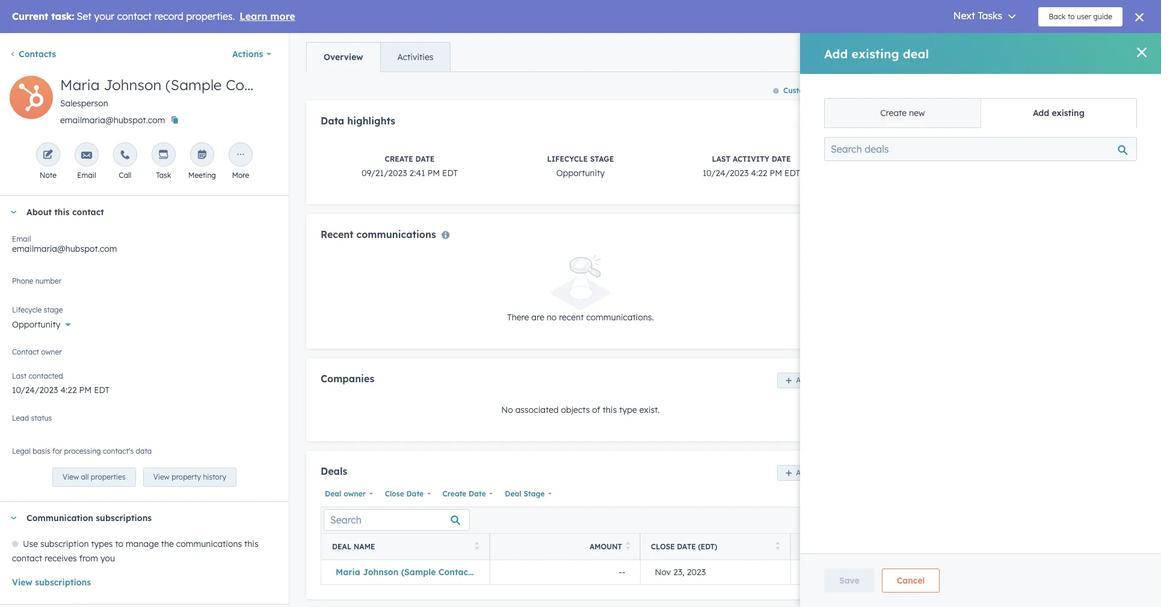 Task type: describe. For each thing, give the bounding box(es) containing it.
search image
[[1136, 12, 1144, 20]]

communications.
[[586, 312, 654, 323]]

date for create date
[[469, 489, 486, 498]]

navigation containing overview
[[306, 42, 451, 72]]

Phone number text field
[[12, 275, 277, 299]]

nov
[[655, 567, 671, 578]]

contacts
[[19, 49, 56, 60]]

are
[[531, 312, 544, 323]]

companies for companies (0)
[[899, 43, 946, 54]]

view property history
[[153, 473, 226, 482]]

Last contacted text field
[[12, 379, 277, 398]]

close date
[[385, 489, 424, 498]]

press to sort. element for name
[[474, 542, 479, 552]]

press to sort. image for deal name
[[474, 542, 479, 551]]

playbooks button
[[872, 550, 1110, 583]]

activities button
[[380, 43, 450, 72]]

processing
[[64, 447, 101, 456]]

0 vertical spatial emailmaria@hubspot.com
[[60, 115, 165, 126]]

pm inside last activity date 10/24/2023 4:22 pm edt
[[770, 168, 782, 179]]

caret image for communication
[[10, 517, 17, 520]]

(sales
[[903, 567, 927, 578]]

2 vertical spatial contact)
[[438, 567, 475, 578]]

about
[[26, 207, 52, 218]]

contact's
[[103, 447, 134, 456]]

properties
[[91, 473, 126, 482]]

overview
[[324, 52, 363, 63]]

activities
[[397, 52, 433, 63]]

data highlights
[[321, 115, 395, 127]]

see
[[884, 69, 899, 80]]

0 vertical spatial communications
[[356, 229, 436, 241]]

deals for deals (1)
[[899, 108, 922, 119]]

property
[[172, 473, 201, 482]]

deal inside 'popup button'
[[325, 489, 341, 498]]

1 horizontal spatial deal stage
[[801, 543, 846, 552]]

for inside build a library of sales resources for your team. these could include call scripts or positioning guides.
[[1015, 587, 1026, 598]]

lifecycle for lifecycle stage opportunity
[[547, 155, 588, 164]]

amount
[[590, 543, 622, 552]]

note
[[40, 171, 57, 180]]

positioning
[[970, 602, 1014, 608]]

edt inside create date 09/21/2023 2:41 pm edt
[[442, 168, 458, 179]]

contacts link
[[10, 49, 56, 60]]

johnson for bottommost the maria johnson (sample contact) - new deal 'link'
[[363, 567, 399, 578]]

task
[[156, 171, 171, 180]]

contact) inside maria johnson (sample contact) salesperson
[[226, 76, 285, 94]]

deal stage button
[[501, 486, 555, 502]]

view all properties link
[[52, 468, 136, 487]]

Search search field
[[324, 510, 470, 531]]

new for the rightmost the maria johnson (sample contact) - new deal 'link'
[[1040, 139, 1059, 150]]

last activity date 10/24/2023 4:22 pm edt
[[703, 155, 800, 179]]

maria johnson (sample contact) - new deal for the rightmost the maria johnson (sample contact) - new deal 'link'
[[892, 139, 1080, 150]]

1 vertical spatial (sample
[[958, 139, 992, 150]]

actions
[[232, 49, 263, 60]]

email image
[[81, 150, 92, 161]]

1 vertical spatial no
[[501, 405, 513, 416]]

close date (edt)
[[651, 543, 718, 552]]

1 + from the top
[[1125, 43, 1130, 54]]

amount: --
[[892, 153, 934, 164]]

recent communications
[[321, 229, 436, 241]]

deal inside popup button
[[505, 489, 521, 498]]

press to sort. element for date
[[775, 542, 780, 552]]

opportunity inside popup button
[[12, 319, 60, 330]]

1 vertical spatial emailmaria@hubspot.com
[[12, 244, 117, 254]]

maria inside maria johnson (sample contact) salesperson
[[60, 76, 100, 94]]

of for this
[[592, 405, 600, 416]]

last for last contacted
[[12, 372, 27, 381]]

call
[[915, 602, 928, 608]]

email for email emailmaria@hubspot.com
[[12, 235, 31, 244]]

call
[[119, 171, 131, 180]]

lead
[[12, 414, 29, 423]]

could
[[1099, 587, 1120, 598]]

with
[[1074, 69, 1091, 80]]

status
[[31, 414, 52, 423]]

view property history link
[[143, 468, 236, 487]]

type
[[619, 405, 637, 416]]

resources
[[974, 587, 1012, 598]]

amount:
[[892, 153, 925, 164]]

meeting
[[188, 171, 216, 180]]

stage
[[44, 306, 63, 315]]

view for view subscriptions
[[12, 578, 32, 589]]

or inside build a library of sales resources for your team. these could include call scripts or positioning guides.
[[959, 602, 968, 608]]

deals (1) button
[[872, 97, 1120, 129]]

caret image for companies
[[882, 47, 889, 50]]

1 vertical spatial maria johnson (sample contact) - new deal link
[[336, 567, 524, 578]]

tabs
[[823, 86, 839, 95]]

2 + from the top
[[1125, 108, 1130, 119]]

caret image for about
[[10, 211, 17, 214]]

organizations
[[972, 69, 1026, 80]]

scripts
[[931, 602, 957, 608]]

library
[[914, 587, 939, 598]]

phone
[[12, 277, 33, 286]]

(sample inside maria johnson (sample contact) salesperson
[[165, 76, 222, 94]]

0 horizontal spatial associated
[[515, 405, 559, 416]]

communications inside "use subscription types to manage the communications this contact receives from you"
[[176, 539, 242, 550]]

create date 09/21/2023 2:41 pm edt
[[362, 155, 458, 179]]

add button for deals
[[777, 466, 818, 481]]

customize
[[783, 86, 821, 95]]

objects
[[561, 405, 590, 416]]

johnson inside maria johnson (sample contact) salesperson
[[104, 76, 161, 94]]

date for create date 09/21/2023 2:41 pm edt
[[415, 155, 435, 164]]

subscription
[[40, 539, 89, 550]]

types
[[91, 539, 113, 550]]

create for create date 09/21/2023 2:41 pm edt
[[385, 155, 413, 164]]

these
[[1073, 587, 1096, 598]]

edit button
[[10, 76, 53, 123]]

exist.
[[639, 405, 660, 416]]

include
[[884, 602, 913, 608]]

playbooks
[[899, 561, 942, 572]]

(edt)
[[698, 543, 718, 552]]

view subscriptions button
[[12, 576, 91, 590]]

lifecycle stage opportunity
[[547, 155, 614, 179]]

to
[[115, 539, 123, 550]]

close date button
[[381, 486, 434, 502]]

name
[[354, 543, 375, 552]]

view for view property history
[[153, 473, 170, 482]]

1 horizontal spatial maria johnson (sample contact) - new deal link
[[892, 139, 1080, 150]]

recent
[[559, 312, 584, 323]]

deals (1)
[[899, 108, 936, 119]]

sales
[[952, 587, 972, 598]]

close for close date (edt)
[[651, 543, 675, 552]]

meeting image
[[197, 150, 208, 161]]

receives
[[45, 554, 77, 564]]

0 vertical spatial associated
[[1029, 69, 1072, 80]]

recent
[[321, 229, 353, 241]]

owner for contact owner no owner
[[41, 348, 62, 357]]

+ add for 2nd + add button from the top of the page
[[1125, 108, 1149, 119]]

deal stage inside the deal stage popup button
[[505, 489, 545, 498]]

1 horizontal spatial (sample
[[401, 567, 436, 578]]

scheduled
[[859, 567, 901, 578]]

email for email
[[77, 171, 96, 180]]

0 horizontal spatial for
[[52, 447, 62, 456]]



Task type: locate. For each thing, give the bounding box(es) containing it.
+
[[1125, 43, 1130, 54], [1125, 108, 1130, 119]]

0 vertical spatial + add
[[1125, 43, 1149, 54]]

johnson down name
[[363, 567, 399, 578]]

1 vertical spatial lifecycle
[[12, 306, 42, 315]]

last contacted
[[12, 372, 63, 381]]

1 vertical spatial last
[[12, 372, 27, 381]]

0 vertical spatial last
[[712, 155, 731, 164]]

1 vertical spatial + add button
[[1125, 106, 1149, 120]]

maria up amount:
[[892, 139, 917, 150]]

2 horizontal spatial johnson
[[919, 139, 955, 150]]

about this contact button
[[0, 196, 277, 229]]

0 horizontal spatial pm
[[427, 168, 440, 179]]

caret image inside communication subscriptions 'dropdown button'
[[10, 517, 17, 520]]

create inside create date 09/21/2023 2:41 pm edt
[[385, 155, 413, 164]]

2 vertical spatial (sample
[[401, 567, 436, 578]]

Search HubSpot search field
[[992, 6, 1139, 26]]

deals left (1)
[[899, 108, 922, 119]]

create inside 'create date' popup button
[[443, 489, 467, 498]]

about this contact
[[26, 207, 104, 218]]

contact inside "use subscription types to manage the communications this contact receives from you"
[[12, 554, 42, 564]]

caret image inside the companies (0) dropdown button
[[882, 47, 889, 50]]

0 vertical spatial for
[[52, 447, 62, 456]]

0 horizontal spatial contact
[[12, 554, 42, 564]]

1 horizontal spatial last
[[712, 155, 731, 164]]

lifecycle
[[547, 155, 588, 164], [12, 306, 42, 315]]

stage
[[590, 155, 614, 164], [524, 489, 545, 498], [823, 543, 846, 552]]

0 horizontal spatial johnson
[[104, 76, 161, 94]]

of for sales
[[942, 587, 950, 598]]

1 horizontal spatial view
[[63, 473, 79, 482]]

0 horizontal spatial deals
[[321, 466, 347, 478]]

1 vertical spatial deals
[[321, 466, 347, 478]]

last down contact
[[12, 372, 27, 381]]

caret image
[[882, 112, 889, 115]]

press to sort. image for close date (edt)
[[775, 542, 780, 551]]

1 horizontal spatial email
[[77, 171, 96, 180]]

+ add for first + add button
[[1125, 43, 1149, 54]]

companies inside dropdown button
[[899, 43, 946, 54]]

deal stage up appointment
[[801, 543, 846, 552]]

salesperson
[[60, 98, 108, 109]]

4:22
[[751, 168, 767, 179]]

email inside email emailmaria@hubspot.com
[[12, 235, 31, 244]]

-
[[1034, 139, 1037, 150], [928, 153, 931, 164], [931, 153, 934, 164], [477, 567, 481, 578], [619, 567, 622, 578], [622, 567, 625, 578]]

lifecycle inside lifecycle stage opportunity
[[547, 155, 588, 164]]

1 press to sort. image from the left
[[474, 542, 479, 551]]

caret image left communication
[[10, 517, 17, 520]]

0 horizontal spatial email
[[12, 235, 31, 244]]

1 vertical spatial maria johnson (sample contact) - new deal
[[336, 567, 524, 578]]

you
[[100, 554, 115, 564]]

stage inside lifecycle stage opportunity
[[590, 155, 614, 164]]

1 horizontal spatial lifecycle
[[547, 155, 588, 164]]

record.
[[1110, 69, 1137, 80]]

nov 23, 2023
[[655, 567, 706, 578]]

add button
[[777, 373, 818, 389], [777, 466, 818, 481]]

maria up salesperson
[[60, 76, 100, 94]]

search button
[[1130, 6, 1150, 26]]

pm right 2:41
[[427, 168, 440, 179]]

build a library of sales resources for your team. these could include call scripts or positioning guides.
[[884, 587, 1120, 608]]

deal stage right 'create date' popup button
[[505, 489, 545, 498]]

2 add button from the top
[[777, 466, 818, 481]]

2 horizontal spatial (sample
[[958, 139, 992, 150]]

opportunity inside lifecycle stage opportunity
[[556, 168, 605, 179]]

basis
[[33, 447, 50, 456]]

2 horizontal spatial view
[[153, 473, 170, 482]]

0 horizontal spatial companies
[[321, 373, 374, 385]]

maria johnson (sample contact) - new deal link
[[892, 139, 1080, 150], [336, 567, 524, 578]]

caret image left about
[[10, 211, 17, 214]]

last inside last activity date 10/24/2023 4:22 pm edt
[[712, 155, 731, 164]]

view inside button
[[12, 578, 32, 589]]

email emailmaria@hubspot.com
[[12, 235, 117, 254]]

your
[[1028, 587, 1046, 598]]

2 horizontal spatial maria
[[892, 139, 917, 150]]

1 vertical spatial or
[[959, 602, 968, 608]]

or right businesses
[[962, 69, 970, 80]]

2 press to sort. element from the left
[[626, 542, 630, 552]]

no owner button
[[12, 346, 277, 366]]

contacted
[[29, 372, 63, 381]]

0 horizontal spatial subscriptions
[[35, 578, 91, 589]]

owner up last contacted
[[26, 353, 50, 363]]

1 press to sort. element from the left
[[474, 542, 479, 552]]

the inside "use subscription types to manage the communications this contact receives from you"
[[161, 539, 174, 550]]

0 horizontal spatial opportunity
[[12, 319, 60, 330]]

1 horizontal spatial stage
[[590, 155, 614, 164]]

edt inside last activity date 10/24/2023 4:22 pm edt
[[785, 168, 800, 179]]

1 vertical spatial contact)
[[995, 139, 1031, 150]]

1 vertical spatial associated
[[515, 405, 559, 416]]

this inside dropdown button
[[54, 207, 70, 218]]

companies (0)
[[899, 43, 960, 54]]

call image
[[120, 150, 131, 161]]

there
[[507, 312, 529, 323]]

activity
[[733, 155, 769, 164]]

subscriptions inside 'dropdown button'
[[96, 513, 152, 524]]

highlights
[[347, 115, 395, 127]]

this inside "use subscription types to manage the communications this contact receives from you"
[[244, 539, 259, 550]]

for up the 'guides.'
[[1015, 587, 1026, 598]]

johnson up the amount: --
[[919, 139, 955, 150]]

date left the deal stage popup button
[[469, 489, 486, 498]]

caret image inside playbooks dropdown button
[[882, 565, 889, 568]]

add button for companies
[[777, 373, 818, 389]]

of up scripts
[[942, 587, 950, 598]]

1 horizontal spatial no
[[501, 405, 513, 416]]

2:41
[[409, 168, 425, 179]]

edt right 4:22
[[785, 168, 800, 179]]

2 vertical spatial maria
[[336, 567, 360, 578]]

0 vertical spatial the
[[901, 69, 914, 80]]

create date button
[[438, 486, 496, 502]]

1 + add from the top
[[1125, 43, 1149, 54]]

deal stage
[[505, 489, 545, 498], [801, 543, 846, 552]]

0 horizontal spatial the
[[161, 539, 174, 550]]

0 vertical spatial companies
[[899, 43, 946, 54]]

maria for the rightmost the maria johnson (sample contact) - new deal 'link'
[[892, 139, 917, 150]]

deal
[[1061, 139, 1080, 150], [325, 489, 341, 498], [505, 489, 521, 498], [332, 543, 351, 552], [801, 543, 821, 552], [505, 567, 524, 578]]

0 vertical spatial or
[[962, 69, 970, 80]]

date inside last activity date 10/24/2023 4:22 pm edt
[[772, 155, 791, 164]]

companies
[[899, 43, 946, 54], [321, 373, 374, 385]]

0 vertical spatial of
[[592, 405, 600, 416]]

(sample
[[165, 76, 222, 94], [958, 139, 992, 150], [401, 567, 436, 578]]

0 vertical spatial create
[[385, 155, 413, 164]]

+ add
[[1125, 43, 1149, 54], [1125, 108, 1149, 119]]

1 horizontal spatial contact
[[72, 207, 104, 218]]

owner up 'contacted'
[[41, 348, 62, 357]]

0 vertical spatial lifecycle
[[547, 155, 588, 164]]

or down sales
[[959, 602, 968, 608]]

0 horizontal spatial press to sort. image
[[474, 542, 479, 551]]

new
[[1040, 139, 1059, 150], [483, 567, 502, 578]]

1 vertical spatial johnson
[[919, 139, 955, 150]]

0 vertical spatial email
[[77, 171, 96, 180]]

deals up the deal owner
[[321, 466, 347, 478]]

date for close date (edt)
[[677, 543, 696, 552]]

of inside build a library of sales resources for your team. these could include call scripts or positioning guides.
[[942, 587, 950, 598]]

caret image up build
[[882, 565, 889, 568]]

date inside create date 09/21/2023 2:41 pm edt
[[415, 155, 435, 164]]

communication
[[26, 513, 93, 524]]

+ add up the record.
[[1125, 43, 1149, 54]]

+ add button down the record.
[[1125, 106, 1149, 120]]

maria johnson (sample contact) - new deal for bottommost the maria johnson (sample contact) - new deal 'link'
[[336, 567, 524, 578]]

2 press to sort. image from the left
[[775, 542, 780, 551]]

contact down use
[[12, 554, 42, 564]]

1 vertical spatial deal stage
[[801, 543, 846, 552]]

deal owner button
[[321, 486, 376, 502]]

1 horizontal spatial close
[[651, 543, 675, 552]]

pipeline)
[[929, 567, 963, 578]]

0 vertical spatial close
[[385, 489, 404, 498]]

opportunity button
[[12, 313, 277, 333]]

0 horizontal spatial lifecycle
[[12, 306, 42, 315]]

navigation
[[306, 42, 451, 72]]

2 edt from the left
[[785, 168, 800, 179]]

deals inside dropdown button
[[899, 108, 922, 119]]

last for last activity date 10/24/2023 4:22 pm edt
[[712, 155, 731, 164]]

task image
[[158, 150, 169, 161]]

close up search search box
[[385, 489, 404, 498]]

1 vertical spatial new
[[483, 567, 502, 578]]

the right manage
[[161, 539, 174, 550]]

1 horizontal spatial maria johnson (sample contact) - new deal
[[892, 139, 1080, 150]]

press to sort. image
[[474, 542, 479, 551], [775, 542, 780, 551]]

0 horizontal spatial stage
[[524, 489, 545, 498]]

1 horizontal spatial deals
[[899, 108, 922, 119]]

pm right 4:22
[[770, 168, 782, 179]]

maria down deal name
[[336, 567, 360, 578]]

close for close date
[[385, 489, 404, 498]]

2 + add from the top
[[1125, 108, 1149, 119]]

0 horizontal spatial no
[[12, 353, 24, 363]]

subscriptions for view subscriptions
[[35, 578, 91, 589]]

actions button
[[224, 42, 279, 66]]

legal
[[12, 447, 31, 456]]

lead status
[[12, 414, 52, 423]]

1 vertical spatial close
[[651, 543, 675, 552]]

1 edt from the left
[[442, 168, 458, 179]]

date right activity
[[772, 155, 791, 164]]

3 press to sort. element from the left
[[775, 542, 780, 552]]

view down use
[[12, 578, 32, 589]]

caret image inside about this contact dropdown button
[[10, 211, 17, 214]]

0 vertical spatial maria johnson (sample contact) - new deal
[[892, 139, 1080, 150]]

last up 10/24/2023
[[712, 155, 731, 164]]

associated left with
[[1029, 69, 1072, 80]]

1 horizontal spatial create
[[443, 489, 467, 498]]

0 vertical spatial deals
[[899, 108, 922, 119]]

1 horizontal spatial for
[[1015, 587, 1026, 598]]

pm inside create date 09/21/2023 2:41 pm edt
[[427, 168, 440, 179]]

subscriptions inside button
[[35, 578, 91, 589]]

use
[[23, 539, 38, 550]]

0 horizontal spatial press to sort. element
[[474, 542, 479, 552]]

appointment scheduled (sales pipeline)
[[805, 567, 963, 578]]

the
[[901, 69, 914, 80], [161, 539, 174, 550]]

lifecycle for lifecycle stage
[[12, 306, 42, 315]]

0 horizontal spatial new
[[483, 567, 502, 578]]

date up 2:41
[[415, 155, 435, 164]]

create up 09/21/2023
[[385, 155, 413, 164]]

contact owner no owner
[[12, 348, 62, 363]]

1 horizontal spatial companies
[[899, 43, 946, 54]]

close
[[385, 489, 404, 498], [651, 543, 675, 552]]

build
[[884, 587, 904, 598]]

view left all
[[63, 473, 79, 482]]

0 vertical spatial subscriptions
[[96, 513, 152, 524]]

create right the close date popup button
[[443, 489, 467, 498]]

from
[[79, 554, 98, 564]]

data
[[321, 115, 344, 127]]

1 horizontal spatial press to sort. element
[[626, 542, 630, 552]]

0 vertical spatial maria johnson (sample contact) - new deal link
[[892, 139, 1080, 150]]

date up search search box
[[406, 489, 424, 498]]

contact inside about this contact dropdown button
[[72, 207, 104, 218]]

legal basis for processing contact's data
[[12, 447, 152, 456]]

a
[[907, 587, 912, 598]]

view all properties
[[63, 473, 126, 482]]

close inside popup button
[[385, 489, 404, 498]]

use subscription types to manage the communications this contact receives from you
[[12, 539, 259, 564]]

2 + add button from the top
[[1125, 106, 1149, 120]]

0 horizontal spatial deal stage
[[505, 489, 545, 498]]

1 horizontal spatial pm
[[770, 168, 782, 179]]

owner inside 'popup button'
[[344, 489, 366, 498]]

0 vertical spatial no
[[12, 353, 24, 363]]

lifecycle stage
[[12, 306, 63, 315]]

0 horizontal spatial of
[[592, 405, 600, 416]]

2 horizontal spatial stage
[[823, 543, 846, 552]]

for right basis at bottom
[[52, 447, 62, 456]]

subscriptions up "to"
[[96, 513, 152, 524]]

1 pm from the left
[[427, 168, 440, 179]]

johnson up salesperson
[[104, 76, 161, 94]]

owner left close date
[[344, 489, 366, 498]]

0 vertical spatial add button
[[777, 373, 818, 389]]

+ add down the record.
[[1125, 108, 1149, 119]]

press to sort. image
[[626, 542, 630, 551]]

1 vertical spatial communications
[[176, 539, 242, 550]]

edt
[[442, 168, 458, 179], [785, 168, 800, 179]]

create date
[[443, 489, 486, 498]]

0 horizontal spatial maria johnson (sample contact) - new deal
[[336, 567, 524, 578]]

2 horizontal spatial press to sort. element
[[775, 542, 780, 552]]

0 horizontal spatial create
[[385, 155, 413, 164]]

1 vertical spatial of
[[942, 587, 950, 598]]

companies for companies
[[321, 373, 374, 385]]

close up nov
[[651, 543, 675, 552]]

there are no recent communications.
[[507, 312, 654, 323]]

contact)
[[226, 76, 285, 94], [995, 139, 1031, 150], [438, 567, 475, 578]]

1 add button from the top
[[777, 373, 818, 389]]

subscriptions
[[96, 513, 152, 524], [35, 578, 91, 589]]

more image
[[235, 150, 246, 161]]

view
[[63, 473, 79, 482], [153, 473, 170, 482], [12, 578, 32, 589]]

appointment
[[805, 567, 857, 578]]

more
[[232, 171, 249, 180]]

view left "property"
[[153, 473, 170, 482]]

2 vertical spatial johnson
[[363, 567, 399, 578]]

1 + add button from the top
[[1125, 42, 1149, 56]]

1 horizontal spatial new
[[1040, 139, 1059, 150]]

note image
[[43, 150, 54, 161]]

johnson for the rightmost the maria johnson (sample contact) - new deal 'link'
[[919, 139, 955, 150]]

deal name
[[332, 543, 375, 552]]

no inside contact owner no owner
[[12, 353, 24, 363]]

maria for bottommost the maria johnson (sample contact) - new deal 'link'
[[336, 567, 360, 578]]

2 pm from the left
[[770, 168, 782, 179]]

date left (edt)
[[677, 543, 696, 552]]

0 horizontal spatial contact)
[[226, 76, 285, 94]]

caret image
[[882, 47, 889, 50], [10, 211, 17, 214], [10, 517, 17, 520], [882, 565, 889, 568]]

1 vertical spatial add button
[[777, 466, 818, 481]]

subscriptions for communication subscriptions
[[96, 513, 152, 524]]

1 horizontal spatial associated
[[1029, 69, 1072, 80]]

date for close date
[[406, 489, 424, 498]]

subscriptions down receives
[[35, 578, 91, 589]]

number
[[35, 277, 61, 286]]

date inside popup button
[[406, 489, 424, 498]]

businesses
[[916, 69, 959, 80]]

0 horizontal spatial view
[[12, 578, 32, 589]]

create for create date
[[443, 489, 467, 498]]

email down email icon
[[77, 171, 96, 180]]

date inside popup button
[[469, 489, 486, 498]]

of right objects
[[592, 405, 600, 416]]

the right see
[[901, 69, 914, 80]]

view for view all properties
[[63, 473, 79, 482]]

0 horizontal spatial communications
[[176, 539, 242, 550]]

communication subscriptions button
[[0, 503, 272, 535]]

0 vertical spatial deal stage
[[505, 489, 545, 498]]

contact up email emailmaria@hubspot.com
[[72, 207, 104, 218]]

1 vertical spatial for
[[1015, 587, 1026, 598]]

2023
[[687, 567, 706, 578]]

emailmaria@hubspot.com up the number
[[12, 244, 117, 254]]

deal owner
[[325, 489, 366, 498]]

caret image up see
[[882, 47, 889, 50]]

1 horizontal spatial press to sort. image
[[775, 542, 780, 551]]

new for bottommost the maria johnson (sample contact) - new deal 'link'
[[483, 567, 502, 578]]

1 horizontal spatial edt
[[785, 168, 800, 179]]

emailmaria@hubspot.com
[[60, 115, 165, 126], [12, 244, 117, 254]]

1 vertical spatial companies
[[321, 373, 374, 385]]

stage inside popup button
[[524, 489, 545, 498]]

guides.
[[1017, 602, 1045, 608]]

edt right 2:41
[[442, 168, 458, 179]]

+ down the record.
[[1125, 108, 1130, 119]]

2 vertical spatial stage
[[823, 543, 846, 552]]

0 vertical spatial (sample
[[165, 76, 222, 94]]

press to sort. element
[[474, 542, 479, 552], [626, 542, 630, 552], [775, 542, 780, 552]]

owner for deal owner
[[344, 489, 366, 498]]

maria johnson (sample contact) - new deal
[[892, 139, 1080, 150], [336, 567, 524, 578]]

associated left objects
[[515, 405, 559, 416]]

+ up the record.
[[1125, 43, 1130, 54]]

0 horizontal spatial edt
[[442, 168, 458, 179]]

email down about
[[12, 235, 31, 244]]

emailmaria@hubspot.com down salesperson
[[60, 115, 165, 126]]

0 vertical spatial contact)
[[226, 76, 285, 94]]

+ add button up the record.
[[1125, 42, 1149, 56]]

1 vertical spatial opportunity
[[12, 319, 60, 330]]

or
[[962, 69, 970, 80], [959, 602, 968, 608]]

deals for deals
[[321, 466, 347, 478]]

0 vertical spatial maria
[[60, 76, 100, 94]]



Task type: vqa. For each thing, say whether or not it's contained in the screenshot.
Press to sort. icon corresponding to first Press to sort. element from right
no



